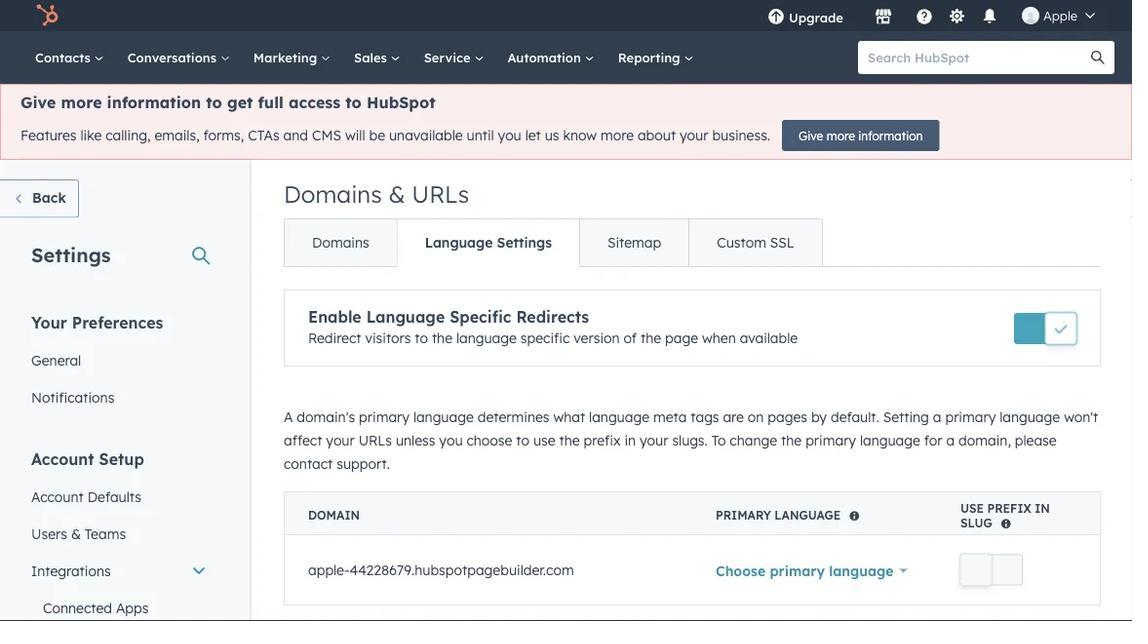 Task type: describe. For each thing, give the bounding box(es) containing it.
will
[[345, 127, 365, 144]]

specific
[[521, 330, 570, 347]]

to
[[712, 432, 726, 449]]

sitemap link
[[579, 219, 689, 266]]

primary down by
[[806, 432, 857, 449]]

connected apps link
[[20, 590, 219, 621]]

meta
[[654, 409, 687, 426]]

prefix
[[988, 501, 1032, 516]]

access
[[289, 93, 341, 112]]

defaults
[[87, 488, 141, 505]]

support.
[[337, 456, 390, 473]]

& for users
[[71, 525, 81, 542]]

apple
[[1044, 7, 1078, 23]]

language for enable
[[366, 307, 445, 327]]

domain's
[[297, 409, 355, 426]]

what
[[554, 409, 585, 426]]

a domain's primary language determines what language meta tags are on pages by default. setting a primary language won't affect your urls unless you choose to use the prefix in your slugs. to change the primary language for a domain, please contact support.
[[284, 409, 1099, 473]]

a
[[284, 409, 293, 426]]

information for give more information to get full access to hubspot
[[107, 93, 201, 112]]

calling,
[[106, 127, 151, 144]]

language inside "enable language specific redirects redirect visitors to the language specific version of the page when available"
[[456, 330, 517, 347]]

by
[[812, 409, 827, 426]]

default.
[[831, 409, 880, 426]]

account for account setup
[[31, 449, 94, 469]]

preferences
[[72, 313, 163, 332]]

specific
[[450, 307, 512, 327]]

give more information link
[[782, 120, 940, 151]]

more for give more information to get full access to hubspot
[[61, 93, 102, 112]]

prefix
[[584, 432, 621, 449]]

1 horizontal spatial urls
[[412, 179, 469, 209]]

give for give more information
[[799, 128, 824, 143]]

to up will
[[346, 93, 362, 112]]

domain
[[308, 508, 360, 523]]

unavailable
[[389, 127, 463, 144]]

marketing
[[253, 49, 321, 65]]

unless
[[396, 432, 435, 449]]

slug
[[961, 516, 993, 530]]

enable
[[308, 307, 362, 327]]

know
[[563, 127, 597, 144]]

primary
[[716, 508, 771, 523]]

conversations link
[[116, 31, 242, 84]]

domains link
[[285, 219, 397, 266]]

1 horizontal spatial you
[[498, 127, 522, 144]]

get
[[227, 93, 253, 112]]

information for give more information
[[859, 128, 923, 143]]

use
[[533, 432, 556, 449]]

choose primary language
[[716, 562, 894, 579]]

1 horizontal spatial your
[[640, 432, 669, 449]]

language settings link
[[397, 219, 579, 266]]

menu containing apple
[[754, 0, 1109, 31]]

account defaults link
[[20, 478, 219, 516]]

won't
[[1064, 409, 1099, 426]]

users & teams link
[[20, 516, 219, 553]]

notifications
[[31, 389, 115, 406]]

to left get
[[206, 93, 222, 112]]

0 horizontal spatial a
[[933, 409, 942, 426]]

choose
[[716, 562, 766, 579]]

use
[[961, 501, 984, 516]]

settings image
[[949, 8, 966, 26]]

apple button
[[1011, 0, 1107, 31]]

in
[[625, 432, 636, 449]]

the down pages
[[781, 432, 802, 449]]

notifications link
[[20, 379, 219, 416]]

visitors
[[365, 330, 411, 347]]

& for domains
[[389, 179, 405, 209]]

choose
[[467, 432, 513, 449]]

the right of
[[641, 330, 661, 347]]

language settings
[[425, 234, 552, 251]]

us
[[545, 127, 559, 144]]

features like calling, emails, forms, ctas and cms will be unavailable until you let us know more about your business.
[[20, 127, 771, 144]]

apple-
[[308, 562, 350, 579]]

navigation containing domains
[[284, 219, 823, 267]]

more for give more information
[[827, 128, 855, 143]]

account setup element
[[20, 448, 219, 621]]

urls inside a domain's primary language determines what language meta tags are on pages by default. setting a primary language won't affect your urls unless you choose to use the prefix in your slugs. to change the primary language for a domain, please contact support.
[[359, 432, 392, 449]]

hubspot image
[[35, 4, 59, 27]]

ssl
[[770, 234, 795, 251]]

help button
[[908, 0, 941, 31]]

search image
[[1092, 51, 1105, 64]]

0 horizontal spatial settings
[[31, 242, 111, 267]]

upgrade image
[[768, 9, 785, 26]]

connected apps
[[43, 599, 149, 617]]

determines
[[478, 409, 550, 426]]

tags
[[691, 409, 719, 426]]

apps
[[116, 599, 149, 617]]

for
[[925, 432, 943, 449]]

primary up domain,
[[946, 409, 996, 426]]

language for primary
[[775, 508, 841, 523]]

give more information
[[799, 128, 923, 143]]

language inside popup button
[[829, 562, 894, 579]]

help image
[[916, 9, 934, 26]]



Task type: vqa. For each thing, say whether or not it's contained in the screenshot.
2nd VIEW from the left
no



Task type: locate. For each thing, give the bounding box(es) containing it.
Search HubSpot search field
[[858, 41, 1097, 74]]

connected
[[43, 599, 112, 617]]

affect
[[284, 432, 322, 449]]

primary inside popup button
[[770, 562, 825, 579]]

notifications image
[[981, 9, 999, 26]]

choose primary language button
[[716, 560, 908, 581]]

1 vertical spatial a
[[947, 432, 955, 449]]

change
[[730, 432, 778, 449]]

urls
[[412, 179, 469, 209], [359, 432, 392, 449]]

urls up support.
[[359, 432, 392, 449]]

more inside give more information link
[[827, 128, 855, 143]]

account
[[31, 449, 94, 469], [31, 488, 84, 505]]

marketing link
[[242, 31, 342, 84]]

page
[[665, 330, 699, 347]]

& down features like calling, emails, forms, ctas and cms will be unavailable until you let us know more about your business.
[[389, 179, 405, 209]]

notifications button
[[974, 0, 1007, 31]]

1 vertical spatial domains
[[312, 234, 369, 251]]

about
[[638, 127, 676, 144]]

please
[[1015, 432, 1057, 449]]

settings up redirects
[[497, 234, 552, 251]]

give up features
[[20, 93, 56, 112]]

users
[[31, 525, 67, 542]]

information
[[107, 93, 201, 112], [859, 128, 923, 143]]

back link
[[0, 179, 79, 218]]

&
[[389, 179, 405, 209], [71, 525, 81, 542]]

primary right choose
[[770, 562, 825, 579]]

primary language
[[716, 508, 841, 523]]

domains & urls
[[284, 179, 469, 209]]

reporting
[[618, 49, 684, 65]]

forms,
[[203, 127, 244, 144]]

your preferences element
[[20, 312, 219, 416]]

1 account from the top
[[31, 449, 94, 469]]

the down what
[[559, 432, 580, 449]]

1 horizontal spatial &
[[389, 179, 405, 209]]

domains inside "link"
[[312, 234, 369, 251]]

be
[[369, 127, 385, 144]]

to left use
[[516, 432, 530, 449]]

settings inside language settings link
[[497, 234, 552, 251]]

1 horizontal spatial a
[[947, 432, 955, 449]]

version
[[574, 330, 620, 347]]

language up choose primary language
[[775, 508, 841, 523]]

when
[[702, 330, 736, 347]]

reporting link
[[606, 31, 706, 84]]

to right visitors
[[415, 330, 428, 347]]

domains for domains
[[312, 234, 369, 251]]

upgrade
[[789, 9, 844, 25]]

& inside account setup 'element'
[[71, 525, 81, 542]]

primary up unless
[[359, 409, 410, 426]]

menu item
[[857, 0, 861, 31]]

teams
[[85, 525, 126, 542]]

domains up the domains "link"
[[284, 179, 382, 209]]

2 horizontal spatial more
[[827, 128, 855, 143]]

pages
[[768, 409, 808, 426]]

account inside 'account defaults' link
[[31, 488, 84, 505]]

integrations
[[31, 562, 111, 579]]

sales link
[[342, 31, 412, 84]]

setting
[[883, 409, 930, 426]]

& right users
[[71, 525, 81, 542]]

0 vertical spatial domains
[[284, 179, 382, 209]]

sales
[[354, 49, 391, 65]]

enable language specific redirects redirect visitors to the language specific version of the page when available
[[308, 307, 798, 347]]

language
[[425, 234, 493, 251], [366, 307, 445, 327], [775, 508, 841, 523]]

use prefix in slug
[[961, 501, 1051, 530]]

sitemap
[[608, 234, 662, 251]]

a
[[933, 409, 942, 426], [947, 432, 955, 449]]

1 vertical spatial you
[[439, 432, 463, 449]]

account up users
[[31, 488, 84, 505]]

0 horizontal spatial &
[[71, 525, 81, 542]]

you left let
[[498, 127, 522, 144]]

your
[[31, 313, 67, 332]]

account up account defaults
[[31, 449, 94, 469]]

0 vertical spatial urls
[[412, 179, 469, 209]]

0 vertical spatial language
[[425, 234, 493, 251]]

domains
[[284, 179, 382, 209], [312, 234, 369, 251]]

0 horizontal spatial more
[[61, 93, 102, 112]]

until
[[467, 127, 494, 144]]

1 vertical spatial language
[[366, 307, 445, 327]]

2 vertical spatial language
[[775, 508, 841, 523]]

redirects
[[516, 307, 589, 327]]

search button
[[1082, 41, 1115, 74]]

to inside "enable language specific redirects redirect visitors to the language specific version of the page when available"
[[415, 330, 428, 347]]

settings down back
[[31, 242, 111, 267]]

1 vertical spatial urls
[[359, 432, 392, 449]]

1 vertical spatial &
[[71, 525, 81, 542]]

0 vertical spatial &
[[389, 179, 405, 209]]

are
[[723, 409, 744, 426]]

0 vertical spatial give
[[20, 93, 56, 112]]

conversations
[[128, 49, 220, 65]]

account setup
[[31, 449, 144, 469]]

language up specific
[[425, 234, 493, 251]]

and
[[283, 127, 308, 144]]

automation
[[508, 49, 585, 65]]

features
[[20, 127, 77, 144]]

give for give more information to get full access to hubspot
[[20, 93, 56, 112]]

domain,
[[959, 432, 1011, 449]]

account for account defaults
[[31, 488, 84, 505]]

domains for domains & urls
[[284, 179, 382, 209]]

0 vertical spatial you
[[498, 127, 522, 144]]

give more information to get full access to hubspot
[[20, 93, 436, 112]]

0 horizontal spatial give
[[20, 93, 56, 112]]

your right about
[[680, 127, 709, 144]]

emails,
[[154, 127, 200, 144]]

0 vertical spatial information
[[107, 93, 201, 112]]

slugs.
[[672, 432, 708, 449]]

account defaults
[[31, 488, 141, 505]]

bob builder image
[[1022, 7, 1040, 24]]

to inside a domain's primary language determines what language meta tags are on pages by default. setting a primary language won't affect your urls unless you choose to use the prefix in your slugs. to change the primary language for a domain, please contact support.
[[516, 432, 530, 449]]

marketplaces button
[[863, 0, 904, 31]]

of
[[624, 330, 637, 347]]

a up for
[[933, 409, 942, 426]]

give right business.
[[799, 128, 824, 143]]

to
[[206, 93, 222, 112], [346, 93, 362, 112], [415, 330, 428, 347], [516, 432, 530, 449]]

navigation
[[284, 219, 823, 267]]

your right in
[[640, 432, 669, 449]]

general link
[[20, 342, 219, 379]]

you inside a domain's primary language determines what language meta tags are on pages by default. setting a primary language won't affect your urls unless you choose to use the prefix in your slugs. to change the primary language for a domain, please contact support.
[[439, 432, 463, 449]]

business.
[[712, 127, 771, 144]]

ctas
[[248, 127, 280, 144]]

language
[[456, 330, 517, 347], [413, 409, 474, 426], [589, 409, 650, 426], [1000, 409, 1061, 426], [860, 432, 921, 449], [829, 562, 894, 579]]

your preferences
[[31, 313, 163, 332]]

urls down unavailable
[[412, 179, 469, 209]]

cms
[[312, 127, 341, 144]]

0 horizontal spatial information
[[107, 93, 201, 112]]

menu
[[754, 0, 1109, 31]]

0 horizontal spatial your
[[326, 432, 355, 449]]

1 vertical spatial give
[[799, 128, 824, 143]]

0 vertical spatial account
[[31, 449, 94, 469]]

back
[[32, 189, 66, 206]]

1 horizontal spatial settings
[[497, 234, 552, 251]]

contacts link
[[23, 31, 116, 84]]

2 account from the top
[[31, 488, 84, 505]]

hubspot link
[[23, 4, 73, 27]]

the down specific
[[432, 330, 453, 347]]

setup
[[99, 449, 144, 469]]

on
[[748, 409, 764, 426]]

language up visitors
[[366, 307, 445, 327]]

language inside "enable language specific redirects redirect visitors to the language specific version of the page when available"
[[366, 307, 445, 327]]

a right for
[[947, 432, 955, 449]]

1 horizontal spatial give
[[799, 128, 824, 143]]

hubspot
[[367, 93, 436, 112]]

1 horizontal spatial information
[[859, 128, 923, 143]]

1 vertical spatial account
[[31, 488, 84, 505]]

marketplaces image
[[875, 9, 893, 26]]

2 horizontal spatial your
[[680, 127, 709, 144]]

1 vertical spatial information
[[859, 128, 923, 143]]

your down 'domain's' at the bottom left of the page
[[326, 432, 355, 449]]

0 horizontal spatial you
[[439, 432, 463, 449]]

0 vertical spatial a
[[933, 409, 942, 426]]

service
[[424, 49, 474, 65]]

users & teams
[[31, 525, 126, 542]]

redirect
[[308, 330, 361, 347]]

the
[[432, 330, 453, 347], [641, 330, 661, 347], [559, 432, 580, 449], [781, 432, 802, 449]]

1 horizontal spatial more
[[601, 127, 634, 144]]

let
[[525, 127, 541, 144]]

domains down domains & urls
[[312, 234, 369, 251]]

custom ssl
[[717, 234, 795, 251]]

you right unless
[[439, 432, 463, 449]]

0 horizontal spatial urls
[[359, 432, 392, 449]]

contact
[[284, 456, 333, 473]]



